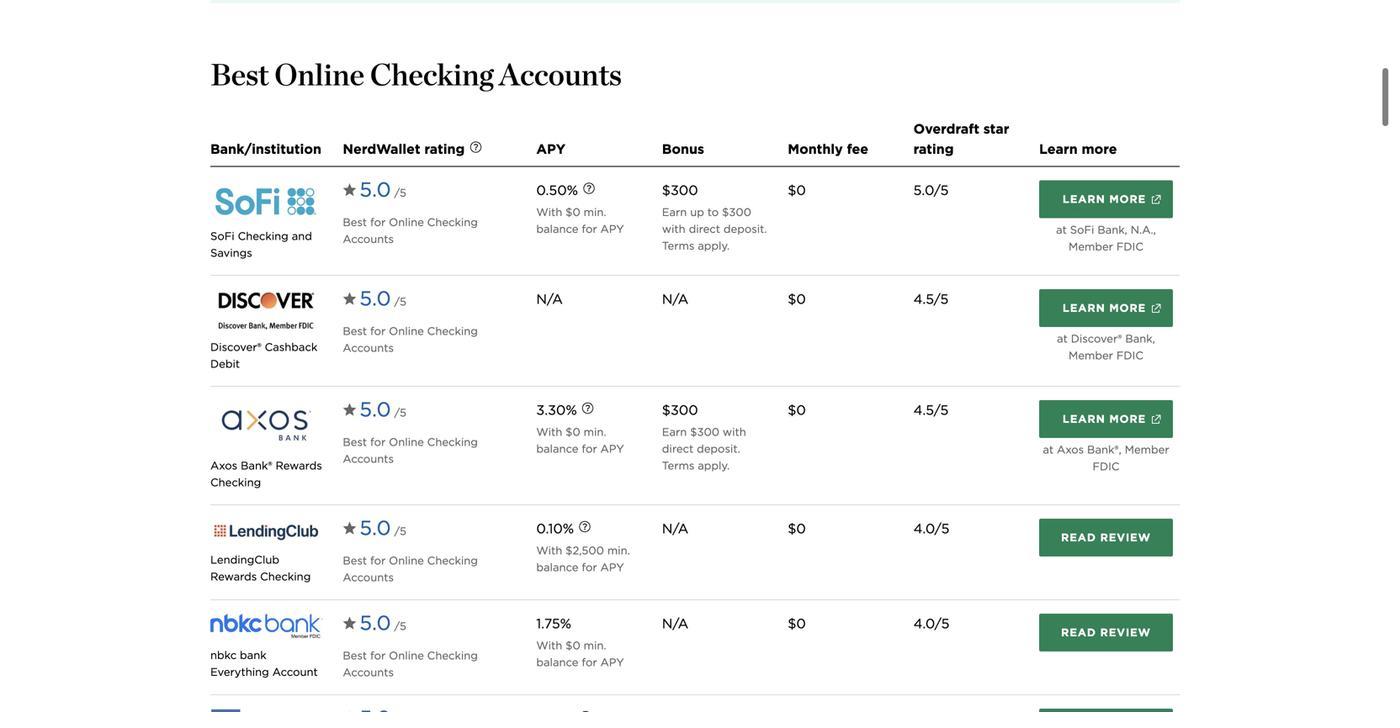 Task type: vqa. For each thing, say whether or not it's contained in the screenshot.
2nd 4.5/5 from the bottom
yes



Task type: describe. For each thing, give the bounding box(es) containing it.
$0 inside the 1.75% with $0 min. balance for apy
[[566, 640, 581, 653]]

2 rated 5.0 out of 5 element from the top
[[360, 283, 406, 320]]

axos bank® rewards checking
[[210, 460, 322, 490]]

discover® inside at discover® bank, member fdic
[[1071, 332, 1122, 345]]

savings
[[210, 246, 252, 259]]

best for 0.10%
[[343, 555, 367, 568]]

lendingclub
[[210, 554, 279, 567]]

review for 1.75%
[[1100, 627, 1151, 640]]

debit
[[210, 358, 240, 371]]

sofi checking and savings
[[210, 230, 312, 259]]

/5 for 0.50%
[[394, 186, 406, 199]]

4.0/5 for 1.75%
[[914, 616, 950, 633]]

min. for 0.10%
[[608, 545, 630, 558]]

read review link for 1.75%
[[1039, 615, 1173, 652]]

5.0 for 0.50%
[[360, 178, 391, 202]]

5 /5 from the top
[[394, 620, 406, 633]]

1 rating from the left
[[425, 141, 465, 157]]

apy for 3.30%
[[601, 443, 624, 456]]

min. for 3.30%
[[584, 426, 606, 439]]

with inside $300 earn $300 with direct deposit. terms apply.
[[723, 426, 746, 439]]

direct inside $300 earn $300 with direct deposit. terms apply.
[[662, 443, 694, 456]]

american express rewards checking image
[[210, 710, 323, 713]]

with for 0.10%
[[536, 545, 562, 558]]

nbkc bank everything account
[[210, 650, 318, 679]]

balance for 0.50%
[[536, 223, 579, 236]]

apy for 0.50%
[[601, 223, 624, 236]]

axos bank® rewards checking image
[[210, 401, 323, 451]]

with inside the 1.75% with $0 min. balance for apy
[[536, 640, 562, 653]]

axos inside at axos bank®, member fdic
[[1057, 444, 1084, 457]]

deposit. inside $300 earn up to $300 with direct deposit. terms apply.
[[724, 223, 767, 236]]

sofi inside at sofi bank, n.a., member fdic
[[1070, 223, 1095, 237]]

4.5/5 for at axos bank®, member fdic
[[914, 402, 949, 419]]

star
[[984, 121, 1009, 137]]

learn more for sofi
[[1063, 193, 1146, 206]]

more information about apy image for 0.50%
[[571, 172, 608, 209]]

at sofi bank, n.a., member fdic
[[1056, 223, 1156, 253]]

1.75%
[[536, 616, 571, 633]]

sofi checking and savings image
[[210, 181, 323, 221]]

rating inside overdraft star rating
[[914, 141, 954, 157]]

apy for 0.10%
[[601, 562, 624, 575]]

1.75% with $0 min. balance for apy
[[536, 616, 624, 670]]

online for 3.30%
[[389, 436, 424, 449]]

2 /5 from the top
[[394, 295, 406, 308]]

with for 3.30%
[[536, 426, 562, 439]]

discover® inside discover® cashback debit
[[210, 341, 262, 354]]

at discover® bank, member fdic
[[1057, 332, 1155, 362]]

overdraft
[[914, 121, 980, 137]]

learn more link for 0.50%
[[1039, 181, 1173, 218]]

5.0/5
[[914, 182, 949, 199]]

member for axos
[[1125, 444, 1170, 457]]

0.50%
[[536, 182, 578, 199]]

terms inside $300 earn up to $300 with direct deposit. terms apply.
[[662, 239, 695, 253]]

min. inside the 1.75% with $0 min. balance for apy
[[584, 640, 606, 653]]

2 5.0 from the top
[[360, 286, 391, 311]]

member inside at sofi bank, n.a., member fdic
[[1069, 240, 1113, 253]]

at for 3.30%
[[1043, 444, 1054, 457]]

best for 3.30%
[[343, 436, 367, 449]]

checking inside sofi checking and savings
[[238, 230, 289, 243]]

how are nerdwallet's ratings determined? image
[[457, 130, 494, 167]]

best for 0.50%
[[343, 216, 367, 229]]

read for 0.10%
[[1061, 532, 1097, 545]]

checking inside lendingclub rewards checking
[[260, 571, 311, 584]]

rated 5.0 out of 5 element for 0.50%
[[360, 174, 406, 211]]

fee
[[847, 141, 869, 157]]

account
[[272, 666, 318, 679]]

5 5.0 /5 from the top
[[360, 612, 406, 636]]

apply. inside $300 earn $300 with direct deposit. terms apply.
[[698, 460, 730, 473]]

more for sofi
[[1110, 193, 1146, 206]]

read for 1.75%
[[1061, 627, 1097, 640]]

more for axos
[[1110, 413, 1146, 426]]

lendingclub rewards checking image
[[210, 519, 323, 545]]

read review link for 0.10%
[[1039, 519, 1173, 557]]

balance for 3.30%
[[536, 443, 579, 456]]

rewards inside lendingclub rewards checking
[[210, 571, 257, 584]]

/5 for 3.30%
[[394, 407, 406, 420]]

checking inside axos bank® rewards checking
[[210, 477, 261, 490]]

5.0 for 3.30%
[[360, 398, 391, 422]]

balance for 0.10%
[[536, 562, 579, 575]]

rated 5.0 out of 5 element for 0.10%
[[360, 513, 406, 550]]

n/a for discover® cashback debit
[[662, 291, 689, 307]]

with $2,500 min. balance for apy
[[536, 545, 630, 575]]

with $0 min. balance for apy for 0.50%
[[536, 206, 624, 236]]

nerdwallet rating
[[343, 141, 465, 157]]

at inside at discover® bank, member fdic
[[1057, 332, 1068, 345]]

overdraft star rating
[[914, 121, 1009, 157]]

accounts for 3.30%
[[343, 453, 394, 466]]

with for 0.50%
[[536, 206, 562, 219]]

2 5.0 /5 from the top
[[360, 286, 406, 311]]

learn for axos
[[1063, 413, 1106, 426]]

2 best for online checking accounts from the top
[[343, 325, 478, 355]]

rewards inside axos bank® rewards checking
[[276, 460, 322, 473]]

0.10%
[[536, 521, 574, 538]]

online for 0.50%
[[389, 216, 424, 229]]

5.0 /5 for 0.10%
[[360, 517, 406, 541]]

discover® cashback debit image
[[210, 289, 323, 333]]

best for online checking accounts for 0.10%
[[343, 555, 478, 585]]

$300 earn $300 with direct deposit. terms apply.
[[662, 402, 746, 473]]

accounts for 0.10%
[[343, 572, 394, 585]]

everything
[[210, 666, 269, 679]]

fdic for bank,
[[1117, 349, 1144, 362]]

terms inside $300 earn $300 with direct deposit. terms apply.
[[662, 460, 695, 473]]

deposit. inside $300 earn $300 with direct deposit. terms apply.
[[697, 443, 740, 456]]

4.0/5 read review for 1.75%
[[914, 616, 1151, 640]]



Task type: locate. For each thing, give the bounding box(es) containing it.
0 horizontal spatial sofi
[[210, 230, 235, 243]]

0 vertical spatial read
[[1061, 532, 1097, 545]]

0 vertical spatial direct
[[689, 223, 720, 236]]

1 vertical spatial learn more link
[[1039, 289, 1173, 327]]

1 with $0 min. balance for apy from the top
[[536, 206, 624, 236]]

0 vertical spatial review
[[1100, 532, 1151, 545]]

2 apply. from the top
[[698, 460, 730, 473]]

with $0 min. balance for apy down 3.30%
[[536, 426, 624, 456]]

3.30%
[[536, 402, 577, 419]]

1 horizontal spatial with
[[723, 426, 746, 439]]

1 /5 from the top
[[394, 186, 406, 199]]

fdic for bank®,
[[1093, 461, 1120, 474]]

2 4.0/5 read review from the top
[[914, 616, 1151, 640]]

5.0 for 0.10%
[[360, 517, 391, 541]]

2 learn more link from the top
[[1039, 289, 1173, 327]]

with down 0.50% on the left
[[536, 206, 562, 219]]

apy inside with $2,500 min. balance for apy
[[601, 562, 624, 575]]

1 horizontal spatial discover®
[[1071, 332, 1122, 345]]

4 5.0 /5 from the top
[[360, 517, 406, 541]]

axos inside axos bank® rewards checking
[[210, 460, 237, 473]]

1 earn from the top
[[662, 206, 687, 219]]

4 5.0 from the top
[[360, 517, 391, 541]]

best for 1.75%
[[343, 650, 367, 663]]

0 horizontal spatial with
[[662, 223, 686, 236]]

earn for 3.30%
[[662, 426, 687, 439]]

online for 1.75%
[[389, 650, 424, 663]]

2 vertical spatial at
[[1043, 444, 1054, 457]]

review
[[1100, 532, 1151, 545], [1100, 627, 1151, 640]]

1 5.0 from the top
[[360, 178, 391, 202]]

earn inside $300 earn $300 with direct deposit. terms apply.
[[662, 426, 687, 439]]

best for online checking accounts
[[343, 216, 478, 246], [343, 325, 478, 355], [343, 436, 478, 466], [343, 555, 478, 585], [343, 650, 478, 680]]

1 apply. from the top
[[698, 239, 730, 253]]

1 5.0 /5 from the top
[[360, 178, 406, 202]]

learn more link for 3.30%
[[1039, 401, 1173, 439]]

balance down the $2,500
[[536, 562, 579, 575]]

learn
[[1039, 141, 1078, 157], [1063, 193, 1106, 206], [1063, 302, 1106, 315], [1063, 413, 1106, 426]]

learn more link up bank®,
[[1039, 401, 1173, 439]]

sofi
[[1070, 223, 1095, 237], [210, 230, 235, 243]]

3 5.0 from the top
[[360, 398, 391, 422]]

1 learn more link from the top
[[1039, 181, 1173, 218]]

learn more link
[[1039, 181, 1173, 218], [1039, 289, 1173, 327], [1039, 401, 1173, 439]]

apy
[[536, 141, 566, 157], [601, 223, 624, 236], [601, 443, 624, 456], [601, 562, 624, 575], [601, 657, 624, 670]]

2 4.5/5 from the top
[[914, 402, 949, 419]]

axos left bank®
[[210, 460, 237, 473]]

1 horizontal spatial axos
[[1057, 444, 1084, 457]]

4 balance from the top
[[536, 657, 579, 670]]

fdic inside at sofi bank, n.a., member fdic
[[1117, 240, 1144, 253]]

with
[[536, 206, 562, 219], [536, 426, 562, 439], [536, 545, 562, 558], [536, 640, 562, 653]]

1 horizontal spatial sofi
[[1070, 223, 1095, 237]]

1 with from the top
[[536, 206, 562, 219]]

2 earn from the top
[[662, 426, 687, 439]]

with $0 min. balance for apy
[[536, 206, 624, 236], [536, 426, 624, 456]]

more information about apy image
[[571, 172, 608, 209], [570, 392, 607, 429], [567, 701, 604, 713]]

1 vertical spatial read review link
[[1039, 615, 1173, 652]]

/5 for 0.10%
[[394, 525, 406, 538]]

2 with $0 min. balance for apy from the top
[[536, 426, 624, 456]]

1 vertical spatial more information about apy image
[[570, 392, 607, 429]]

n/a for nbkc bank everything account
[[662, 616, 689, 633]]

1 vertical spatial 4.5/5
[[914, 402, 949, 419]]

best
[[210, 56, 269, 93], [343, 216, 367, 229], [343, 325, 367, 338], [343, 436, 367, 449], [343, 555, 367, 568], [343, 650, 367, 663]]

earn
[[662, 206, 687, 219], [662, 426, 687, 439]]

with inside $300 earn up to $300 with direct deposit. terms apply.
[[662, 223, 686, 236]]

3 best for online checking accounts from the top
[[343, 436, 478, 466]]

4.0/5 read review for 0.10%
[[914, 521, 1151, 545]]

$300 earn up to $300 with direct deposit. terms apply.
[[662, 182, 767, 253]]

at for 0.50%
[[1056, 223, 1067, 237]]

0 vertical spatial learn more link
[[1039, 181, 1173, 218]]

5.0 /5
[[360, 178, 406, 202], [360, 286, 406, 311], [360, 398, 406, 422], [360, 517, 406, 541], [360, 612, 406, 636]]

0 vertical spatial deposit.
[[724, 223, 767, 236]]

min. inside with $2,500 min. balance for apy
[[608, 545, 630, 558]]

rewards right bank®
[[276, 460, 322, 473]]

2 balance from the top
[[536, 443, 579, 456]]

with inside with $2,500 min. balance for apy
[[536, 545, 562, 558]]

1 4.0/5 from the top
[[914, 521, 950, 538]]

sofi up savings
[[210, 230, 235, 243]]

1 vertical spatial rewards
[[210, 571, 257, 584]]

0 vertical spatial earn
[[662, 206, 687, 219]]

learn more for discover®
[[1063, 302, 1146, 315]]

0 vertical spatial with
[[662, 223, 686, 236]]

discover® cashback debit
[[210, 341, 318, 371]]

1 vertical spatial direct
[[662, 443, 694, 456]]

more
[[1082, 141, 1117, 157], [1110, 193, 1146, 206], [1110, 302, 1146, 315], [1110, 413, 1146, 426]]

2 4.0/5 from the top
[[914, 616, 950, 633]]

1 vertical spatial bank,
[[1126, 332, 1155, 345]]

1 vertical spatial with $0 min. balance for apy
[[536, 426, 624, 456]]

1 vertical spatial read
[[1061, 627, 1097, 640]]

3 learn more link from the top
[[1039, 401, 1173, 439]]

$0
[[788, 182, 806, 199], [566, 206, 581, 219], [788, 291, 806, 307], [788, 402, 806, 419], [566, 426, 581, 439], [788, 521, 806, 538], [788, 616, 806, 633], [566, 640, 581, 653]]

learn more link up at sofi bank, n.a., member fdic
[[1039, 181, 1173, 218]]

learn for sofi
[[1063, 193, 1106, 206]]

at inside at sofi bank, n.a., member fdic
[[1056, 223, 1067, 237]]

2 vertical spatial more information about apy image
[[567, 701, 604, 713]]

0 horizontal spatial rewards
[[210, 571, 257, 584]]

0 vertical spatial fdic
[[1117, 240, 1144, 253]]

5 best for online checking accounts from the top
[[343, 650, 478, 680]]

monthly
[[788, 141, 843, 157]]

balance
[[536, 223, 579, 236], [536, 443, 579, 456], [536, 562, 579, 575], [536, 657, 579, 670]]

3 5.0 /5 from the top
[[360, 398, 406, 422]]

review for 0.10%
[[1100, 532, 1151, 545]]

n.a.,
[[1131, 223, 1156, 237]]

5.0 /5 for 0.50%
[[360, 178, 406, 202]]

0 vertical spatial 4.0/5
[[914, 521, 950, 538]]

rewards
[[276, 460, 322, 473], [210, 571, 257, 584]]

bank®
[[241, 460, 272, 473]]

to
[[708, 206, 719, 219]]

rating down the overdraft
[[914, 141, 954, 157]]

member inside at discover® bank, member fdic
[[1069, 349, 1113, 362]]

2 read from the top
[[1061, 627, 1097, 640]]

at inside at axos bank®, member fdic
[[1043, 444, 1054, 457]]

bank
[[240, 650, 266, 663]]

balance down 1.75%
[[536, 657, 579, 670]]

4 rated 5.0 out of 5 element from the top
[[360, 513, 406, 550]]

0 vertical spatial apply.
[[698, 239, 730, 253]]

0 vertical spatial bank,
[[1098, 223, 1128, 237]]

apply.
[[698, 239, 730, 253], [698, 460, 730, 473]]

more information about apy image for 3.30%
[[570, 392, 607, 429]]

axos
[[1057, 444, 1084, 457], [210, 460, 237, 473]]

$2,500
[[566, 545, 604, 558]]

rated 5.0 out of 5 element
[[360, 174, 406, 211], [360, 283, 406, 320], [360, 394, 406, 431], [360, 513, 406, 550], [360, 608, 406, 645]]

bank, inside at discover® bank, member fdic
[[1126, 332, 1155, 345]]

with down 3.30%
[[536, 426, 562, 439]]

bank/institution
[[210, 141, 321, 157]]

1 read from the top
[[1061, 532, 1097, 545]]

bonus
[[662, 141, 704, 157]]

for inside with $2,500 min. balance for apy
[[582, 562, 597, 575]]

2 rating from the left
[[914, 141, 954, 157]]

for inside the 1.75% with $0 min. balance for apy
[[582, 657, 597, 670]]

4.0/5
[[914, 521, 950, 538], [914, 616, 950, 633]]

accounts for 0.50%
[[343, 233, 394, 246]]

cashback
[[265, 341, 318, 354]]

1 vertical spatial with
[[723, 426, 746, 439]]

bank, for 4.5/5
[[1126, 332, 1155, 345]]

n/a for lendingclub rewards checking
[[662, 521, 689, 538]]

best for online checking accounts for 3.30%
[[343, 436, 478, 466]]

0 vertical spatial member
[[1069, 240, 1113, 253]]

1 vertical spatial 4.0/5 read review
[[914, 616, 1151, 640]]

5 5.0 from the top
[[360, 612, 391, 636]]

1 vertical spatial at
[[1057, 332, 1068, 345]]

more information about apy image
[[567, 511, 604, 548]]

bank®,
[[1087, 444, 1122, 457]]

1 horizontal spatial rewards
[[276, 460, 322, 473]]

2 with from the top
[[536, 426, 562, 439]]

1 vertical spatial deposit.
[[697, 443, 740, 456]]

apy inside the 1.75% with $0 min. balance for apy
[[601, 657, 624, 670]]

1 vertical spatial terms
[[662, 460, 695, 473]]

nerdwallet
[[343, 141, 420, 157]]

fdic inside at axos bank®, member fdic
[[1093, 461, 1120, 474]]

axos left bank®,
[[1057, 444, 1084, 457]]

rating
[[425, 141, 465, 157], [914, 141, 954, 157]]

1 vertical spatial fdic
[[1117, 349, 1144, 362]]

1 best for online checking accounts from the top
[[343, 216, 478, 246]]

with down 0.10%
[[536, 545, 562, 558]]

at axos bank®, member fdic
[[1043, 444, 1170, 474]]

bank,
[[1098, 223, 1128, 237], [1126, 332, 1155, 345]]

and
[[292, 230, 312, 243]]

1 4.5/5 from the top
[[914, 291, 949, 307]]

terms
[[662, 239, 695, 253], [662, 460, 695, 473]]

online
[[275, 56, 364, 93], [389, 216, 424, 229], [389, 325, 424, 338], [389, 436, 424, 449], [389, 555, 424, 568], [389, 650, 424, 663]]

n/a
[[536, 291, 563, 307], [662, 291, 689, 307], [662, 521, 689, 538], [662, 616, 689, 633]]

1 rated 5.0 out of 5 element from the top
[[360, 174, 406, 211]]

rated 5.0 out of 5 element for 3.30%
[[360, 394, 406, 431]]

1 balance from the top
[[536, 223, 579, 236]]

3 with from the top
[[536, 545, 562, 558]]

5.0 /5 for 3.30%
[[360, 398, 406, 422]]

0 vertical spatial read review link
[[1039, 519, 1173, 557]]

balance inside with $2,500 min. balance for apy
[[536, 562, 579, 575]]

4.5/5
[[914, 291, 949, 307], [914, 402, 949, 419]]

1 review from the top
[[1100, 532, 1151, 545]]

5.0
[[360, 178, 391, 202], [360, 286, 391, 311], [360, 398, 391, 422], [360, 517, 391, 541], [360, 612, 391, 636]]

deposit.
[[724, 223, 767, 236], [697, 443, 740, 456]]

$300
[[662, 182, 698, 199], [722, 206, 752, 219], [662, 402, 698, 419], [690, 426, 720, 439]]

2 vertical spatial learn more link
[[1039, 401, 1173, 439]]

rating right nerdwallet
[[425, 141, 465, 157]]

1 vertical spatial review
[[1100, 627, 1151, 640]]

monthly fee
[[788, 141, 869, 157]]

2 vertical spatial fdic
[[1093, 461, 1120, 474]]

1 vertical spatial member
[[1069, 349, 1113, 362]]

with down 1.75%
[[536, 640, 562, 653]]

fdic
[[1117, 240, 1144, 253], [1117, 349, 1144, 362], [1093, 461, 1120, 474]]

0 vertical spatial 4.0/5 read review
[[914, 521, 1151, 545]]

discover®
[[1071, 332, 1122, 345], [210, 341, 262, 354]]

member for discover®
[[1069, 349, 1113, 362]]

0 vertical spatial with $0 min. balance for apy
[[536, 206, 624, 236]]

direct
[[689, 223, 720, 236], [662, 443, 694, 456]]

1 terms from the top
[[662, 239, 695, 253]]

1 vertical spatial earn
[[662, 426, 687, 439]]

5 rated 5.0 out of 5 element from the top
[[360, 608, 406, 645]]

4.0/5 for 0.10%
[[914, 521, 950, 538]]

0 vertical spatial axos
[[1057, 444, 1084, 457]]

0 horizontal spatial axos
[[210, 460, 237, 473]]

4.5/5 for at discover® bank, member fdic
[[914, 291, 949, 307]]

member inside at axos bank®, member fdic
[[1125, 444, 1170, 457]]

learn more
[[1039, 141, 1117, 157], [1063, 193, 1146, 206], [1063, 302, 1146, 315], [1063, 413, 1146, 426]]

3 rated 5.0 out of 5 element from the top
[[360, 394, 406, 431]]

earn inside $300 earn up to $300 with direct deposit. terms apply.
[[662, 206, 687, 219]]

best online checking accounts
[[210, 56, 622, 93]]

min.
[[584, 206, 606, 219], [584, 426, 606, 439], [608, 545, 630, 558], [584, 640, 606, 653]]

/5
[[394, 186, 406, 199], [394, 295, 406, 308], [394, 407, 406, 420], [394, 525, 406, 538], [394, 620, 406, 633]]

balance down 0.50% on the left
[[536, 223, 579, 236]]

1 horizontal spatial rating
[[914, 141, 954, 157]]

4 with from the top
[[536, 640, 562, 653]]

0 vertical spatial terms
[[662, 239, 695, 253]]

apply. inside $300 earn up to $300 with direct deposit. terms apply.
[[698, 239, 730, 253]]

up
[[690, 206, 704, 219]]

with $0 min. balance for apy for 3.30%
[[536, 426, 624, 456]]

1 vertical spatial apply.
[[698, 460, 730, 473]]

fdic inside at discover® bank, member fdic
[[1117, 349, 1144, 362]]

4.0/5 read review
[[914, 521, 1151, 545], [914, 616, 1151, 640]]

learn more link up at discover® bank, member fdic
[[1039, 289, 1173, 327]]

sofi inside sofi checking and savings
[[210, 230, 235, 243]]

0 vertical spatial at
[[1056, 223, 1067, 237]]

with
[[662, 223, 686, 236], [723, 426, 746, 439]]

read
[[1061, 532, 1097, 545], [1061, 627, 1097, 640]]

nbkc
[[210, 650, 237, 663]]

0 vertical spatial rewards
[[276, 460, 322, 473]]

more for discover®
[[1110, 302, 1146, 315]]

learn more for axos
[[1063, 413, 1146, 426]]

accounts
[[499, 56, 622, 93], [343, 233, 394, 246], [343, 341, 394, 355], [343, 453, 394, 466], [343, 572, 394, 585], [343, 667, 394, 680]]

earn for 0.50%
[[662, 206, 687, 219]]

sofi left n.a.,
[[1070, 223, 1095, 237]]

3 /5 from the top
[[394, 407, 406, 420]]

for
[[370, 216, 386, 229], [582, 223, 597, 236], [370, 325, 386, 338], [370, 436, 386, 449], [582, 443, 597, 456], [370, 555, 386, 568], [582, 562, 597, 575], [370, 650, 386, 663], [582, 657, 597, 670]]

3 balance from the top
[[536, 562, 579, 575]]

2 terms from the top
[[662, 460, 695, 473]]

0 horizontal spatial rating
[[425, 141, 465, 157]]

0 horizontal spatial discover®
[[210, 341, 262, 354]]

lendingclub rewards checking
[[210, 554, 311, 584]]

1 vertical spatial axos
[[210, 460, 237, 473]]

balance down 3.30%
[[536, 443, 579, 456]]

at
[[1056, 223, 1067, 237], [1057, 332, 1068, 345], [1043, 444, 1054, 457]]

4 /5 from the top
[[394, 525, 406, 538]]

4 best for online checking accounts from the top
[[343, 555, 478, 585]]

2 vertical spatial member
[[1125, 444, 1170, 457]]

2 review from the top
[[1100, 627, 1151, 640]]

learn for discover®
[[1063, 302, 1106, 315]]

checking
[[370, 56, 494, 93], [427, 216, 478, 229], [238, 230, 289, 243], [427, 325, 478, 338], [427, 436, 478, 449], [210, 477, 261, 490], [427, 555, 478, 568], [260, 571, 311, 584], [427, 650, 478, 663]]

read review link
[[1039, 519, 1173, 557], [1039, 615, 1173, 652]]

rewards down 'lendingclub'
[[210, 571, 257, 584]]

min. for 0.50%
[[584, 206, 606, 219]]

1 read review link from the top
[[1039, 519, 1173, 557]]

1 4.0/5 read review from the top
[[914, 521, 1151, 545]]

balance inside the 1.75% with $0 min. balance for apy
[[536, 657, 579, 670]]

0 vertical spatial more information about apy image
[[571, 172, 608, 209]]

with $0 min. balance for apy down 0.50% on the left
[[536, 206, 624, 236]]

accounts for 1.75%
[[343, 667, 394, 680]]

online for 0.10%
[[389, 555, 424, 568]]

best for online checking accounts for 0.50%
[[343, 216, 478, 246]]

member
[[1069, 240, 1113, 253], [1069, 349, 1113, 362], [1125, 444, 1170, 457]]

2 read review link from the top
[[1039, 615, 1173, 652]]

bank, for 5.0/5
[[1098, 223, 1128, 237]]

nbkc bank everything account image
[[210, 615, 323, 641]]

direct inside $300 earn up to $300 with direct deposit. terms apply.
[[689, 223, 720, 236]]

bank, inside at sofi bank, n.a., member fdic
[[1098, 223, 1128, 237]]

0 vertical spatial 4.5/5
[[914, 291, 949, 307]]

1 vertical spatial 4.0/5
[[914, 616, 950, 633]]



